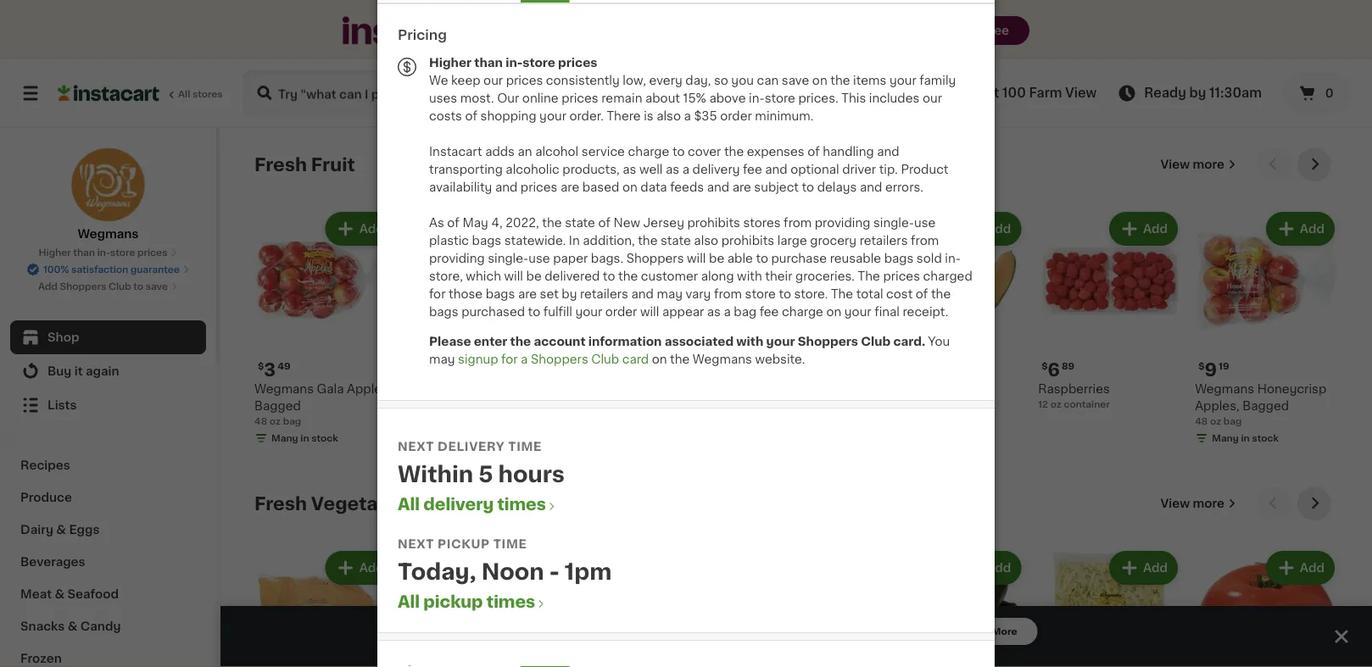 Task type: describe. For each thing, give the bounding box(es) containing it.
today,
[[398, 562, 476, 583]]

1 vertical spatial than
[[73, 248, 95, 258]]

day,
[[686, 74, 711, 86]]

express icon image
[[343, 16, 512, 45]]

plastic
[[429, 235, 469, 246]]

item carousel region containing fresh vegetables
[[255, 487, 1339, 668]]

1 horizontal spatial are
[[561, 181, 580, 193]]

in
[[569, 235, 580, 246]]

organic inside wegmans organic honeycrisp apples
[[631, 383, 678, 395]]

1 vertical spatial for
[[502, 353, 518, 365]]

wegmans honeycrisp apples, bagged 48 oz bag
[[1196, 383, 1327, 426]]

product group containing 1
[[725, 209, 868, 457]]

as of may 4, 2022, the state of new jersey prohibits stores from providing single-use plastic bags statewide. in addition, the state also prohibits large grocery retailers from providing single-use paper bags. shoppers will be able to purchase reusable bags sold in- store, which will be delivered to the customer along with their groceries. the prices charged for those bags are set by retailers and may vary from store to store. the total cost of the bags purchased to fulfill your order will appear as a bag fee charge on your final receipt.
[[429, 217, 973, 318]]

apples, for 9
[[1196, 400, 1240, 412]]

shopping
[[481, 110, 537, 122]]

which
[[466, 270, 501, 282]]

treatment tracker modal dialog
[[221, 607, 1373, 668]]

pineapple,
[[474, 383, 536, 395]]

0 horizontal spatial will
[[504, 270, 523, 282]]

2 horizontal spatial from
[[911, 235, 939, 246]]

your up includes
[[890, 74, 917, 86]]

in- up 100% satisfaction guarantee button
[[97, 248, 110, 258]]

view more button for fresh fruit
[[1154, 148, 1244, 182]]

set
[[540, 288, 559, 300]]

store.
[[795, 288, 828, 300]]

stores inside 'link'
[[193, 90, 223, 99]]

-
[[550, 562, 560, 583]]

apples for 1
[[725, 400, 767, 412]]

snacks & candy
[[20, 621, 121, 633]]

stock for 3
[[312, 434, 338, 443]]

shoppers down account
[[531, 353, 589, 365]]

a inside instacart adds an alcohol service charge to cover the expenses of handling and transporting alcoholic products, as well as a delivery fee and optional driver tip. product availability and prices are based on data feeds and are subject to delays and errors.
[[683, 163, 690, 175]]

0 vertical spatial from
[[784, 217, 812, 229]]

purchase
[[772, 252, 827, 264]]

1 vertical spatial higher
[[39, 248, 71, 258]]

1 horizontal spatial as
[[666, 163, 680, 175]]

are inside as of may 4, 2022, the state of new jersey prohibits stores from providing single-use plastic bags statewide. in addition, the state also prohibits large grocery retailers from providing single-use paper bags. shoppers will be able to purchase reusable bags sold in- store, which will be delivered to the customer along with their groceries. the prices charged for those bags are set by retailers and may vary from store to store. the total cost of the bags purchased to fulfill your order will appear as a bag fee charge on your final receipt.
[[518, 288, 537, 300]]

wegmans pineapple, extra sweet
[[411, 383, 536, 412]]

get
[[535, 625, 563, 639]]

2 vertical spatial will
[[641, 306, 660, 318]]

in for 3
[[301, 434, 309, 443]]

0 horizontal spatial organic
[[570, 342, 608, 352]]

buy
[[48, 366, 72, 378]]

1 vertical spatial retailers
[[580, 288, 629, 300]]

frozen
[[20, 653, 62, 665]]

pricing
[[398, 28, 447, 42]]

instacart logo image
[[58, 83, 160, 104]]

card
[[623, 353, 649, 365]]

fresh fruit
[[255, 156, 355, 174]]

0 horizontal spatial 3
[[264, 361, 276, 379]]

please enter the account information associated with your shoppers club card.
[[429, 336, 929, 347]]

1 each
[[882, 400, 912, 409]]

13
[[591, 362, 601, 371]]

meat & seafood
[[20, 589, 119, 601]]

1 horizontal spatial higher
[[429, 56, 472, 68]]

customer
[[641, 270, 698, 282]]

today, noon - 1pm
[[398, 562, 612, 583]]

to right able
[[756, 252, 769, 264]]

prices up consistently
[[558, 56, 598, 68]]

add inside the treatment tracker modal dialog
[[801, 625, 830, 639]]

shoppers up $1.48 each (estimated) element
[[798, 336, 859, 347]]

as inside as of may 4, 2022, the state of new jersey prohibits stores from providing single-use plastic bags statewide. in addition, the state also prohibits large grocery retailers from providing single-use paper bags. shoppers will be able to purchase reusable bags sold in- store, which will be delivered to the customer along with their groceries. the prices charged for those bags are set by retailers and may vary from store to store. the total cost of the bags purchased to fulfill your order will appear as a bag fee charge on your final receipt.
[[707, 306, 721, 318]]

many for 3
[[272, 434, 298, 443]]

order inside as of may 4, 2022, the state of new jersey prohibits stores from providing single-use plastic bags statewide. in addition, the state also prohibits large grocery retailers from providing single-use paper bags. shoppers will be able to purchase reusable bags sold in- store, which will be delivered to the customer along with their groceries. the prices charged for those bags are set by retailers and may vary from store to store. the total cost of the bags purchased to fulfill your order will appear as a bag fee charge on your final receipt.
[[606, 306, 638, 318]]

89
[[1062, 362, 1075, 371]]

pickup at 100 farm view
[[939, 87, 1097, 99]]

store,
[[429, 270, 463, 282]]

with inside as of may 4, 2022, the state of new jersey prohibits stores from providing single-use plastic bags statewide. in addition, the state also prohibits large grocery retailers from providing single-use paper bags. shoppers will be able to purchase reusable bags sold in- store, which will be delivered to the customer along with their groceries. the prices charged for those bags are set by retailers and may vary from store to store. the total cost of the bags purchased to fulfill your order will appear as a bag fee charge on your final receipt.
[[737, 270, 763, 282]]

next for today, noon - 1pm
[[398, 538, 435, 550]]

to down optional
[[802, 181, 815, 193]]

prices.
[[799, 92, 839, 104]]

1 vertical spatial providing
[[429, 252, 485, 264]]

time for noon
[[494, 538, 527, 550]]

fresh vegetables
[[255, 495, 418, 513]]

groceries.
[[796, 270, 855, 282]]

and up subject
[[766, 163, 788, 175]]

the up 'statewide.'
[[542, 217, 562, 229]]

in- up our at the left of page
[[506, 56, 523, 68]]

next
[[689, 625, 723, 639]]

the down please enter the account information associated with your shoppers club card.
[[670, 353, 690, 365]]

more
[[992, 627, 1018, 637]]

to left cover in the right top of the page
[[673, 146, 685, 157]]

store up 100% satisfaction guarantee
[[110, 248, 135, 258]]

times for 5
[[498, 497, 546, 512]]

product group containing 9
[[1196, 209, 1339, 449]]

ready by 11:30am
[[1145, 87, 1263, 99]]

delivery up within 5 hours
[[438, 441, 505, 453]]

on right card
[[652, 353, 667, 365]]

for inside as of may 4, 2022, the state of new jersey prohibits stores from providing single-use plastic bags statewide. in addition, the state also prohibits large grocery retailers from providing single-use paper bags. shoppers will be able to purchase reusable bags sold in- store, which will be delivered to the customer along with their groceries. the prices charged for those bags are set by retailers and may vary from store to store. the total cost of the bags purchased to fulfill your order will appear as a bag fee charge on your final receipt.
[[429, 288, 446, 300]]

bags down those
[[429, 306, 459, 318]]

$ 6 89
[[1042, 361, 1075, 379]]

$35
[[694, 110, 718, 122]]

1 inside 'button'
[[882, 400, 886, 409]]

 for hours
[[546, 501, 558, 513]]

delivered
[[545, 270, 600, 282]]

a inside we keep our prices consistently low, every day, so you can save on the items your family uses most. our online prices remain about 15% above in-store prices. this includes our costs of shopping your order. there is also a $35 order minimum.
[[684, 110, 691, 122]]

of up receipt.
[[916, 288, 929, 300]]

product
[[901, 163, 949, 175]]

0 vertical spatial club
[[109, 282, 131, 291]]

extra
[[411, 400, 442, 412]]

the inside we keep our prices consistently low, every day, so you can save on the items your family uses most. our online prices remain about 15% above in-store prices. this includes our costs of shopping your order. there is also a $35 order minimum.
[[831, 74, 851, 86]]

charge inside as of may 4, 2022, the state of new jersey prohibits stores from providing single-use plastic bags statewide. in addition, the state also prohibits large grocery retailers from providing single-use paper bags. shoppers will be able to purchase reusable bags sold in- store, which will be delivered to the customer along with their groceries. the prices charged for those bags are set by retailers and may vary from store to store. the total cost of the bags purchased to fulfill your order will appear as a bag fee charge on your final receipt.
[[782, 306, 824, 318]]

all stores link
[[58, 70, 224, 117]]

you
[[929, 336, 950, 347]]

1 horizontal spatial providing
[[815, 217, 871, 229]]

a inside as of may 4, 2022, the state of new jersey prohibits stores from providing single-use plastic bags statewide. in addition, the state also prohibits large grocery retailers from providing single-use paper bags. shoppers will be able to purchase reusable bags sold in- store, which will be delivered to the customer along with their groceries. the prices charged for those bags are set by retailers and may vary from store to store. the total cost of the bags purchased to fulfill your order will appear as a bag fee charge on your final receipt.
[[724, 306, 731, 318]]

add shoppers club to save
[[38, 282, 168, 291]]

grocery
[[811, 235, 857, 246]]

48 for 3
[[255, 417, 267, 426]]

$ for 3
[[258, 362, 264, 371]]

fulfill
[[544, 306, 573, 318]]

to down "their"
[[779, 288, 792, 300]]

1 vertical spatial the
[[831, 288, 854, 300]]

many in stock for 3
[[272, 434, 338, 443]]

save inside we keep our prices consistently low, every day, so you can save on the items your family uses most. our online prices remain about 15% above in-store prices. this includes our costs of shopping your order. there is also a $35 order minimum.
[[782, 74, 810, 86]]

bags down 4,
[[472, 235, 502, 246]]

raspberries 12 oz container
[[1039, 383, 1111, 409]]

to down the "guarantee"
[[133, 282, 143, 291]]

dairy
[[20, 524, 53, 536]]

wegmans logo image
[[71, 148, 146, 222]]

we keep our prices consistently low, every day, so you can save on the items your family uses most. our online prices remain about 15% above in-store prices. this includes our costs of shopping your order. there is also a $35 order minimum.
[[429, 74, 956, 122]]

of inside we keep our prices consistently low, every day, so you can save on the items your family uses most. our online prices remain about 15% above in-store prices. this includes our costs of shopping your order. there is also a $35 order minimum.
[[465, 110, 478, 122]]

every
[[650, 74, 683, 86]]

$1.48 each (estimated) element
[[725, 359, 868, 381]]

$ for 6
[[1042, 362, 1048, 371]]

delivery inside instacart adds an alcohol service charge to cover the expenses of handling and transporting alcoholic products, as well as a delivery fee and optional driver tip. product availability and prices are based on data feeds and are subject to delays and errors.
[[693, 163, 740, 175]]

1pm
[[565, 562, 612, 583]]

free for get
[[566, 625, 597, 639]]

2 horizontal spatial will
[[687, 252, 706, 264]]

apples for 2
[[640, 400, 682, 412]]

of up addition,
[[599, 217, 611, 229]]

100
[[1003, 87, 1026, 99]]

0 horizontal spatial as
[[623, 163, 637, 175]]

1 horizontal spatial than
[[475, 56, 503, 68]]

$2.13 each (estimated) element
[[568, 359, 711, 381]]

order.
[[570, 110, 604, 122]]

this
[[842, 92, 867, 104]]

the down charged
[[932, 288, 951, 300]]

receipt.
[[903, 306, 949, 318]]

includes
[[870, 92, 920, 104]]

prices down consistently
[[562, 92, 599, 104]]

0 vertical spatial prohibits
[[688, 217, 741, 229]]

0 horizontal spatial our
[[484, 74, 503, 86]]

a up pineapple, in the left bottom of the page
[[521, 353, 528, 365]]

$ 3 49
[[258, 361, 291, 379]]

0 vertical spatial the
[[858, 270, 881, 282]]

2 in from the left
[[457, 434, 466, 443]]

1 vertical spatial our
[[923, 92, 943, 104]]

your down total
[[845, 306, 872, 318]]

online
[[523, 92, 559, 104]]

2 horizontal spatial are
[[733, 181, 752, 193]]

total
[[857, 288, 884, 300]]

produce link
[[10, 482, 206, 514]]

well
[[640, 163, 663, 175]]

6
[[1048, 361, 1061, 379]]

our
[[497, 92, 520, 104]]

purchased
[[462, 306, 525, 318]]

9
[[1205, 361, 1218, 379]]

beverages
[[20, 557, 85, 568]]

website.
[[755, 353, 806, 365]]

pickup for next
[[438, 538, 490, 550]]

minimum.
[[755, 110, 814, 122]]

09
[[434, 362, 448, 371]]

(est.) for 1
[[801, 360, 837, 373]]

each for 2
[[608, 360, 642, 373]]

enter
[[474, 336, 508, 347]]

meat
[[20, 589, 52, 601]]

to inside the treatment tracker modal dialog
[[887, 625, 902, 639]]

11:30am
[[1210, 87, 1263, 99]]

to down set
[[528, 306, 541, 318]]

wegmans link
[[71, 148, 146, 243]]

view for fresh fruit
[[1161, 159, 1190, 171]]

products,
[[563, 163, 620, 175]]

1 horizontal spatial single-
[[874, 217, 915, 229]]

and right feeds in the top of the page
[[707, 181, 730, 193]]

1 vertical spatial be
[[527, 270, 542, 282]]

view more button for fresh vegetables
[[1154, 487, 1244, 521]]

pickup at 100 farm view button
[[911, 70, 1097, 117]]

farm
[[1030, 87, 1063, 99]]

delivery inside all delivery times 
[[424, 497, 494, 512]]

100% satisfaction guarantee button
[[26, 260, 190, 277]]

sold
[[917, 252, 942, 264]]

bags up the purchased
[[486, 288, 515, 300]]

instacart adds an alcohol service charge to cover the expenses of handling and transporting alcoholic products, as well as a delivery fee and optional driver tip. product availability and prices are based on data feeds and are subject to delays and errors.
[[429, 146, 949, 193]]

within
[[398, 464, 474, 486]]

in- inside we keep our prices consistently low, every day, so you can save on the items your family uses most. our online prices remain about 15% above in-store prices. this includes our costs of shopping your order. there is also a $35 order minimum.
[[749, 92, 765, 104]]

is
[[644, 110, 654, 122]]

low,
[[623, 74, 647, 86]]

all for within 5 hours
[[398, 497, 420, 512]]

1 horizontal spatial 3
[[421, 361, 433, 379]]

those
[[449, 288, 483, 300]]

0 vertical spatial retailers
[[860, 235, 908, 246]]

pickup for pickup
[[834, 87, 876, 99]]

your down online
[[540, 110, 567, 122]]

bagged for 3
[[255, 400, 301, 412]]

1 horizontal spatial state
[[661, 235, 691, 246]]

tip.
[[880, 163, 898, 175]]

1 each button
[[882, 209, 1025, 432]]

delays
[[818, 181, 857, 193]]

1 horizontal spatial by
[[1190, 87, 1207, 99]]

2 tab from the left
[[570, 0, 718, 3]]

shoppers down satisfaction
[[60, 282, 106, 291]]

jersey
[[644, 217, 685, 229]]

the inside instacart adds an alcohol service charge to cover the expenses of handling and transporting alcoholic products, as well as a delivery fee and optional driver tip. product availability and prices are based on data feeds and are subject to delays and errors.
[[725, 146, 744, 157]]

fresh for fresh fruit
[[255, 156, 307, 174]]

new
[[614, 217, 641, 229]]

service type group
[[712, 76, 891, 110]]

1 vertical spatial club
[[861, 336, 891, 347]]

to down bags.
[[603, 270, 616, 282]]

1 vertical spatial prohibits
[[722, 235, 775, 246]]

0 vertical spatial state
[[565, 217, 596, 229]]



Task type: locate. For each thing, give the bounding box(es) containing it.
0 vertical spatial honeycrisp
[[1258, 383, 1327, 395]]

service
[[582, 146, 625, 157]]

club down 100% satisfaction guarantee
[[109, 282, 131, 291]]

many for 9
[[1213, 434, 1239, 443]]

more for fresh vegetables
[[1193, 498, 1225, 510]]

store inside as of may 4, 2022, the state of new jersey prohibits stores from providing single-use plastic bags statewide. in addition, the state also prohibits large grocery retailers from providing single-use paper bags. shoppers will be able to purchase reusable bags sold in- store, which will be delivered to the customer along with their groceries. the prices charged for those bags are set by retailers and may vary from store to store. the total cost of the bags purchased to fulfill your order will appear as a bag fee charge on your final receipt.
[[745, 288, 776, 300]]

48 inside the wegmans honeycrisp apples, bagged 48 oz bag
[[1196, 417, 1208, 426]]

bag inside the wegmans honeycrisp apples, bagged 48 oz bag
[[1224, 417, 1242, 426]]

fruit
[[311, 156, 355, 174]]

also down about
[[657, 110, 681, 122]]

pickup down the today,
[[424, 594, 483, 610]]

associated
[[665, 336, 734, 347]]

are
[[561, 181, 580, 193], [733, 181, 752, 193], [518, 288, 537, 300]]

1 vertical spatial by
[[562, 288, 577, 300]]

bags left sold
[[885, 252, 914, 264]]

1 many in stock from the left
[[272, 434, 338, 443]]

pickup inside all pickup times 
[[424, 594, 483, 610]]

next delivery time
[[398, 441, 542, 453]]

1 horizontal spatial bagged
[[1243, 400, 1290, 412]]

on inside as of may 4, 2022, the state of new jersey prohibits stores from providing single-use plastic bags statewide. in addition, the state also prohibits large grocery retailers from providing single-use paper bags. shoppers will be able to purchase reusable bags sold in- store, which will be delivered to the customer along with their groceries. the prices charged for those bags are set by retailers and may vary from store to store. the total cost of the bags purchased to fulfill your order will appear as a bag fee charge on your final receipt.
[[827, 306, 842, 318]]

club
[[109, 282, 131, 291], [861, 336, 891, 347], [592, 353, 619, 365]]

1 vertical spatial fee
[[760, 306, 779, 318]]

main content
[[221, 127, 1373, 668]]

stores inside as of may 4, 2022, the state of new jersey prohibits stores from providing single-use plastic bags statewide. in addition, the state also prohibits large grocery retailers from providing single-use paper bags. shoppers will be able to purchase reusable bags sold in- store, which will be delivered to the customer along with their groceries. the prices charged for those bags are set by retailers and may vary from store to store. the total cost of the bags purchased to fulfill your order will appear as a bag fee charge on your final receipt.
[[744, 217, 781, 229]]

your right fulfill
[[576, 306, 603, 318]]

bag inside wegmans gala apples, bagged 48 oz bag
[[283, 417, 301, 426]]

main content containing fresh fruit
[[221, 127, 1373, 668]]

pickup up the today,
[[438, 538, 490, 550]]

2 many from the left
[[428, 434, 455, 443]]

by inside as of may 4, 2022, the state of new jersey prohibits stores from providing single-use plastic bags statewide. in addition, the state also prohibits large grocery retailers from providing single-use paper bags. shoppers will be able to purchase reusable bags sold in- store, which will be delivered to the customer along with their groceries. the prices charged for those bags are set by retailers and may vary from store to store. the total cost of the bags purchased to fulfill your order will appear as a bag fee charge on your final receipt.
[[562, 288, 577, 300]]

wegmans
[[78, 228, 139, 240], [693, 353, 752, 365], [255, 383, 314, 395], [725, 383, 784, 395], [411, 383, 471, 395], [568, 383, 628, 395], [1196, 383, 1255, 395]]

pickup for all
[[424, 594, 483, 610]]

0 horizontal spatial stock
[[312, 434, 338, 443]]

1 vertical spatial next
[[398, 538, 435, 550]]

all inside all pickup times 
[[398, 594, 420, 610]]

2 view more from the top
[[1161, 498, 1225, 510]]

0 horizontal spatial honeycrisp
[[568, 400, 637, 412]]

bagged inside the wegmans honeycrisp apples, bagged 48 oz bag
[[1243, 400, 1290, 412]]

wegmans down $ 3 49
[[255, 383, 314, 395]]

1 horizontal spatial higher than in-store prices
[[429, 56, 598, 68]]

along
[[701, 270, 734, 282]]

0 vertical spatial view
[[1066, 87, 1097, 99]]

may inside you may
[[429, 353, 455, 365]]

(est.) inside $ 2 13 each (est.)
[[645, 360, 681, 373]]

0 horizontal spatial be
[[527, 270, 542, 282]]

data
[[641, 181, 667, 193]]

bag for 9
[[1224, 417, 1242, 426]]

delivery
[[693, 163, 740, 175], [438, 441, 505, 453], [424, 497, 494, 512], [601, 625, 662, 639]]

with down able
[[737, 270, 763, 282]]

2 more from the top
[[1193, 498, 1225, 510]]

product group containing 6
[[1039, 209, 1182, 411]]

pickup down items on the top right of the page
[[834, 87, 876, 99]]

1 horizontal spatial use
[[915, 217, 936, 229]]

times for noon
[[487, 594, 536, 610]]

2 item carousel region from the top
[[255, 487, 1339, 668]]

prices inside instacart adds an alcohol service charge to cover the expenses of handling and transporting alcoholic products, as well as a delivery fee and optional driver tip. product availability and prices are based on data feeds and are subject to delays and errors.
[[521, 181, 558, 193]]

save right can
[[782, 74, 810, 86]]

as down vary
[[707, 306, 721, 318]]

$ inside $ 1 48 each (est.)
[[728, 362, 735, 371]]

seafood
[[67, 589, 119, 601]]

& for dairy
[[56, 524, 66, 536]]

all down within
[[398, 497, 420, 512]]

times down hours
[[498, 497, 546, 512]]

0 horizontal spatial apples,
[[347, 383, 392, 395]]

0 horizontal spatial single-
[[488, 252, 529, 264]]

more for fresh fruit
[[1193, 159, 1225, 171]]

1 stock from the left
[[312, 434, 338, 443]]

0 horizontal spatial (est.)
[[645, 360, 681, 373]]

wegmans down associated
[[693, 353, 752, 365]]

the
[[858, 270, 881, 282], [831, 288, 854, 300]]

1 fresh from the top
[[255, 156, 307, 174]]

will
[[687, 252, 706, 264], [504, 270, 523, 282], [641, 306, 660, 318]]

times inside all pickup times 
[[487, 594, 536, 610]]

0 horizontal spatial higher than in-store prices
[[39, 248, 168, 258]]

wegmans inside the wegmans honeycrisp apples, bagged 48 oz bag
[[1196, 383, 1255, 395]]

1 view more button from the top
[[1154, 148, 1244, 182]]

stock down wegmans gala apples, bagged 48 oz bag
[[312, 434, 338, 443]]

charge down store.
[[782, 306, 824, 318]]

from up sold
[[911, 235, 939, 246]]

1 horizontal spatial apples
[[725, 400, 767, 412]]

0 horizontal spatial providing
[[429, 252, 485, 264]]

1 $ from the left
[[258, 362, 264, 371]]

consistently
[[546, 74, 620, 86]]

at
[[987, 87, 1000, 99]]

of right as
[[447, 217, 460, 229]]

0 horizontal spatial use
[[529, 252, 550, 264]]

& inside snacks & candy link
[[68, 621, 78, 633]]

order down above
[[721, 110, 752, 122]]

about
[[646, 92, 680, 104]]

appear
[[663, 306, 704, 318]]

oz down $ 9 19
[[1211, 417, 1222, 426]]

all inside all stores 'link'
[[178, 90, 190, 99]]

bagged
[[255, 400, 301, 412], [1243, 400, 1290, 412]]

1 vertical spatial will
[[504, 270, 523, 282]]

charge inside instacart adds an alcohol service charge to cover the expenses of handling and transporting alcoholic products, as well as a delivery fee and optional driver tip. product availability and prices are based on data feeds and are subject to delays and errors.
[[628, 146, 670, 157]]

based
[[583, 181, 620, 193]]

1 vertical spatial view more button
[[1154, 487, 1244, 521]]

4,
[[492, 217, 503, 229]]

2 vertical spatial all
[[398, 594, 420, 610]]

1 vertical spatial times
[[487, 594, 536, 610]]

1 horizontal spatial club
[[592, 353, 619, 365]]

0 horizontal spatial 1
[[735, 361, 743, 379]]

0 vertical spatial &
[[56, 524, 66, 536]]

on inside the treatment tracker modal dialog
[[666, 625, 685, 639]]

0 vertical spatial single-
[[874, 217, 915, 229]]

& inside dairy & eggs link
[[56, 524, 66, 536]]

oz inside raspberries 12 oz container
[[1051, 400, 1062, 409]]

free inside the treatment tracker modal dialog
[[566, 625, 597, 639]]

delivery down 1pm
[[601, 625, 662, 639]]

prices up the "guarantee"
[[137, 248, 168, 258]]

add button
[[327, 214, 393, 244], [484, 214, 550, 244], [641, 214, 706, 244], [798, 214, 863, 244], [955, 214, 1020, 244], [1111, 214, 1177, 244], [1268, 214, 1334, 244], [327, 553, 393, 584], [484, 553, 550, 584], [955, 553, 1020, 584], [1111, 553, 1177, 584], [1268, 553, 1334, 584]]

$ for 2
[[572, 362, 578, 371]]

higher than in-store prices up 100% satisfaction guarantee button
[[39, 248, 168, 258]]

1 vertical spatial 
[[536, 599, 547, 610]]

may down please
[[429, 353, 455, 365]]

2 horizontal spatial 48
[[1196, 417, 1208, 426]]

wegmans organic honeycrisp apples
[[568, 383, 682, 412]]

many in stock
[[272, 434, 338, 443], [428, 434, 495, 443], [1213, 434, 1279, 443]]

wegmans inside wegmans organic honeycrisp apples
[[568, 383, 628, 395]]

times down noon
[[487, 594, 536, 610]]

you may
[[429, 336, 950, 365]]

honeycrisp inside wegmans organic honeycrisp apples
[[568, 400, 637, 412]]

& for meat
[[55, 589, 65, 601]]

1 horizontal spatial retailers
[[860, 235, 908, 246]]

dairy & eggs
[[20, 524, 100, 536]]

1 item carousel region from the top
[[255, 148, 1339, 473]]

providing up "grocery"
[[815, 217, 871, 229]]

1 in from the left
[[301, 434, 309, 443]]

(est.) inside $ 1 48 each (est.)
[[801, 360, 837, 373]]

higher than in-store prices up our at the left of page
[[429, 56, 598, 68]]

pickup for pickup at 100 farm view
[[939, 87, 984, 99]]

each inside $ 2 13 each (est.)
[[608, 360, 642, 373]]

2 horizontal spatial 3
[[726, 625, 736, 639]]

delivery down cover in the right top of the page
[[693, 163, 740, 175]]

charge up well
[[628, 146, 670, 157]]

2 horizontal spatial bag
[[1224, 417, 1242, 426]]

by down delivered
[[562, 288, 577, 300]]

bag down along
[[734, 306, 757, 318]]

get free delivery on next 3 orders • add $10.00 to qualify.
[[535, 625, 958, 639]]

many down extra
[[428, 434, 455, 443]]

uses
[[429, 92, 458, 104]]

ready
[[1145, 87, 1187, 99]]

2 next from the top
[[398, 538, 435, 550]]

2 horizontal spatial many
[[1213, 434, 1239, 443]]

the down bags.
[[619, 270, 638, 282]]

apples, inside wegmans gala apples, bagged 48 oz bag
[[347, 383, 392, 395]]

1 horizontal spatial from
[[784, 217, 812, 229]]

there
[[607, 110, 641, 122]]

0 vertical spatial free
[[985, 25, 1010, 36]]

1 horizontal spatial many
[[428, 434, 455, 443]]

3 stock from the left
[[1253, 434, 1279, 443]]

0 vertical spatial item carousel region
[[255, 148, 1339, 473]]

availability
[[429, 181, 492, 193]]

the right cover in the right top of the page
[[725, 146, 744, 157]]

all stores
[[178, 90, 223, 99]]

1 many from the left
[[272, 434, 298, 443]]

fee inside as of may 4, 2022, the state of new jersey prohibits stores from providing single-use plastic bags statewide. in addition, the state also prohibits large grocery retailers from providing single-use paper bags. shoppers will be able to purchase reusable bags sold in- store, which will be delivered to the customer along with their groceries. the prices charged for those bags are set by retailers and may vary from store to store. the total cost of the bags purchased to fulfill your order will appear as a bag fee charge on your final receipt.
[[760, 306, 779, 318]]

state up in
[[565, 217, 596, 229]]

3 in from the left
[[1242, 434, 1250, 443]]

$
[[258, 362, 264, 371], [728, 362, 735, 371], [572, 362, 578, 371], [1042, 362, 1048, 371], [1199, 362, 1205, 371]]

0 horizontal spatial from
[[714, 288, 742, 300]]


[[546, 501, 558, 513], [536, 599, 547, 610]]

also inside we keep our prices consistently low, every day, so you can save on the items your family uses most. our online prices remain about 15% above in-store prices. this includes our costs of shopping your order. there is also a $35 order minimum.
[[657, 110, 681, 122]]

oz
[[1051, 400, 1062, 409], [270, 417, 281, 426], [1211, 417, 1222, 426]]

0 horizontal spatial charge
[[628, 146, 670, 157]]

to right $10.00
[[887, 625, 902, 639]]

shop
[[48, 332, 79, 344]]

$ inside $ 9 19
[[1199, 362, 1205, 371]]

1 vertical spatial single-
[[488, 252, 529, 264]]

time for 5
[[508, 441, 542, 453]]

2 apples from the left
[[640, 400, 682, 412]]

may
[[463, 217, 489, 229]]

it
[[74, 366, 83, 378]]

2 $ from the left
[[728, 362, 735, 371]]

wegmans for wegmans
[[78, 228, 139, 240]]

lists link
[[10, 389, 206, 423]]

1 vertical spatial organic
[[631, 383, 678, 395]]

honeycrisp inside the wegmans honeycrisp apples, bagged 48 oz bag
[[1258, 383, 1327, 395]]

noon
[[482, 562, 544, 583]]

$ inside $ 6 89
[[1042, 362, 1048, 371]]

free right get
[[566, 625, 597, 639]]

0 horizontal spatial save
[[146, 282, 168, 291]]

all for today, noon - 1pm
[[398, 594, 420, 610]]

$ left 89
[[1042, 362, 1048, 371]]

2 horizontal spatial many in stock
[[1213, 434, 1279, 443]]

bagged for 9
[[1243, 400, 1290, 412]]

2 fresh from the top
[[255, 495, 307, 513]]

2 horizontal spatial stock
[[1253, 434, 1279, 443]]

48 up the "wegmans sugar bee apples"
[[744, 362, 757, 371]]

signup
[[458, 353, 498, 365]]

on left data
[[623, 181, 638, 193]]

many in stock for 9
[[1213, 434, 1279, 443]]

$3.49 element
[[882, 359, 1025, 381]]

1 horizontal spatial 1
[[882, 400, 886, 409]]

from down along
[[714, 288, 742, 300]]

1 horizontal spatial organic
[[631, 383, 678, 395]]

1 horizontal spatial may
[[657, 288, 683, 300]]

3 inside the treatment tracker modal dialog
[[726, 625, 736, 639]]

adds
[[485, 146, 515, 157]]

1 inside $ 1 48 each (est.)
[[735, 361, 743, 379]]

0 vertical spatial times
[[498, 497, 546, 512]]

a up feeds in the top of the page
[[683, 163, 690, 175]]

the right enter on the left of the page
[[510, 336, 531, 347]]

buy it again
[[48, 366, 119, 378]]

wegmans for wegmans pineapple, extra sweet
[[411, 383, 471, 395]]

1 horizontal spatial stores
[[744, 217, 781, 229]]

wegmans for wegmans sugar bee apples
[[725, 383, 784, 395]]

product group containing 2
[[568, 209, 711, 462]]

state down jersey
[[661, 235, 691, 246]]

4 $ from the left
[[1042, 362, 1048, 371]]

0 horizontal spatial are
[[518, 288, 537, 300]]

for down enter on the left of the page
[[502, 353, 518, 365]]

0 horizontal spatial state
[[565, 217, 596, 229]]

0 vertical spatial next
[[398, 441, 435, 453]]

free for try
[[985, 25, 1010, 36]]

apples down $2.13 each (estimated) "element"
[[640, 400, 682, 412]]

2 horizontal spatial in
[[1242, 434, 1250, 443]]

providing down plastic
[[429, 252, 485, 264]]

each up the "wegmans sugar bee apples"
[[764, 360, 798, 373]]

apples inside wegmans organic honeycrisp apples
[[640, 400, 682, 412]]

shoppers inside as of may 4, 2022, the state of new jersey prohibits stores from providing single-use plastic bags statewide. in addition, the state also prohibits large grocery retailers from providing single-use paper bags. shoppers will be able to purchase reusable bags sold in- store, which will be delivered to the customer along with their groceries. the prices charged for those bags are set by retailers and may vary from store to store. the total cost of the bags purchased to fulfill your order will appear as a bag fee charge on your final receipt.
[[627, 252, 684, 264]]

1 vertical spatial &
[[55, 589, 65, 601]]

48 down '9'
[[1196, 417, 1208, 426]]

cover
[[688, 146, 722, 157]]

addition,
[[583, 235, 635, 246]]

0 horizontal spatial bag
[[283, 417, 301, 426]]

0 horizontal spatial many
[[272, 434, 298, 443]]

0 vertical spatial our
[[484, 74, 503, 86]]

0 horizontal spatial oz
[[270, 417, 281, 426]]

apples down $ 1 48 each (est.) at the right
[[725, 400, 767, 412]]

$ left 13
[[572, 362, 578, 371]]

hours
[[499, 464, 565, 486]]

0 horizontal spatial in
[[301, 434, 309, 443]]

all delivery times 
[[398, 497, 558, 513]]

0 horizontal spatial 48
[[255, 417, 267, 426]]

providing
[[815, 217, 871, 229], [429, 252, 485, 264]]

each inside 'button'
[[888, 400, 912, 409]]

club down final in the top right of the page
[[861, 336, 891, 347]]

2
[[578, 361, 589, 379]]

wegmans inside wegmans gala apples, bagged 48 oz bag
[[255, 383, 314, 395]]

5 $ from the left
[[1199, 362, 1205, 371]]

3 $ from the left
[[572, 362, 578, 371]]

higher up we
[[429, 56, 472, 68]]

delivery inside the treatment tracker modal dialog
[[601, 625, 662, 639]]

1 horizontal spatial our
[[923, 92, 943, 104]]

cost
[[887, 288, 913, 300]]

None search field
[[243, 70, 690, 117]]

fresh for fresh vegetables
[[255, 495, 307, 513]]

tab list
[[378, 0, 995, 3]]

also inside as of may 4, 2022, the state of new jersey prohibits stores from providing single-use plastic bags statewide. in addition, the state also prohibits large grocery retailers from providing single-use paper bags. shoppers will be able to purchase reusable bags sold in- store, which will be delivered to the customer along with their groceries. the prices charged for those bags are set by retailers and may vary from store to store. the total cost of the bags purchased to fulfill your order will appear as a bag fee charge on your final receipt.
[[694, 235, 719, 246]]

shoppers up customer
[[627, 252, 684, 264]]

vegetables
[[311, 495, 418, 513]]

order inside we keep our prices consistently low, every day, so you can save on the items your family uses most. our online prices remain about 15% above in-store prices. this includes our costs of shopping your order. there is also a $35 order minimum.
[[721, 110, 752, 122]]

apples, inside the wegmans honeycrisp apples, bagged 48 oz bag
[[1196, 400, 1240, 412]]

1 horizontal spatial in
[[457, 434, 466, 443]]

view more for fresh fruit
[[1161, 159, 1225, 171]]

many down wegmans gala apples, bagged 48 oz bag
[[272, 434, 298, 443]]

1 horizontal spatial pickup
[[939, 87, 984, 99]]

final
[[875, 306, 900, 318]]

1 (est.) from the left
[[801, 360, 837, 373]]

stock
[[312, 434, 338, 443], [468, 434, 495, 443], [1253, 434, 1279, 443]]

view
[[1066, 87, 1097, 99], [1161, 159, 1190, 171], [1161, 498, 1190, 510]]

stock down the wegmans honeycrisp apples, bagged 48 oz bag
[[1253, 434, 1279, 443]]

and down the driver
[[860, 181, 883, 193]]

0 vertical spatial be
[[709, 252, 725, 264]]

48 for 9
[[1196, 417, 1208, 426]]

wegmans inside 'wegmans pineapple, extra sweet'
[[411, 383, 471, 395]]

bag down $ 3 49
[[283, 417, 301, 426]]

wegmans for wegmans honeycrisp apples, bagged 48 oz bag
[[1196, 383, 1255, 395]]

3 many in stock from the left
[[1213, 434, 1279, 443]]

1 more from the top
[[1193, 159, 1225, 171]]

2 horizontal spatial as
[[707, 306, 721, 318]]

1 horizontal spatial be
[[709, 252, 725, 264]]

in for 9
[[1242, 434, 1250, 443]]

1 horizontal spatial also
[[694, 235, 719, 246]]

most.
[[461, 92, 494, 104]]

all
[[178, 90, 190, 99], [398, 497, 420, 512], [398, 594, 420, 610]]

and down alcoholic at the top left of page
[[495, 181, 518, 193]]

2 bagged from the left
[[1243, 400, 1290, 412]]

1 vertical spatial use
[[529, 252, 550, 264]]

1 bagged from the left
[[255, 400, 301, 412]]

transporting
[[429, 163, 503, 175]]

1 vertical spatial with
[[737, 336, 764, 347]]

pickup inside pickup at 100 farm view popup button
[[939, 87, 984, 99]]

3 left 09
[[421, 361, 433, 379]]

prices inside as of may 4, 2022, the state of new jersey prohibits stores from providing single-use plastic bags statewide. in addition, the state also prohibits large grocery retailers from providing single-use paper bags. shoppers will be able to purchase reusable bags sold in- store, which will be delivered to the customer along with their groceries. the prices charged for those bags are set by retailers and may vary from store to store. the total cost of the bags purchased to fulfill your order will appear as a bag fee charge on your final receipt.
[[884, 270, 921, 282]]

 inside all pickup times 
[[536, 599, 547, 610]]

(est.) for 2
[[645, 360, 681, 373]]

many
[[272, 434, 298, 443], [428, 434, 455, 443], [1213, 434, 1239, 443]]

view for fresh vegetables
[[1161, 498, 1190, 510]]

charge
[[628, 146, 670, 157], [782, 306, 824, 318]]

$ inside $ 2 13 each (est.)
[[572, 362, 578, 371]]

store down "their"
[[745, 288, 776, 300]]

store up online
[[523, 56, 556, 68]]

product group
[[255, 209, 398, 449], [411, 209, 555, 449], [568, 209, 711, 462], [725, 209, 868, 457], [882, 209, 1025, 432], [1039, 209, 1182, 411], [1196, 209, 1339, 449], [255, 548, 398, 668], [411, 548, 555, 668], [882, 548, 1025, 668], [1039, 548, 1182, 668], [1196, 548, 1339, 668]]

0 vertical spatial use
[[915, 217, 936, 229]]

prices up online
[[506, 74, 543, 86]]

oz inside the wegmans honeycrisp apples, bagged 48 oz bag
[[1211, 417, 1222, 426]]

0 vertical spatial fresh
[[255, 156, 307, 174]]

to
[[673, 146, 685, 157], [802, 181, 815, 193], [756, 252, 769, 264], [603, 270, 616, 282], [133, 282, 143, 291], [779, 288, 792, 300], [528, 306, 541, 318], [887, 625, 902, 639]]

2 vertical spatial club
[[592, 353, 619, 365]]

feeds
[[670, 181, 704, 193]]

on inside instacart adds an alcohol service charge to cover the expenses of handling and transporting alcoholic products, as well as a delivery fee and optional driver tip. product availability and prices are based on data feeds and are subject to delays and errors.
[[623, 181, 638, 193]]

apples,
[[347, 383, 392, 395], [1196, 400, 1240, 412]]

1 vertical spatial charge
[[782, 306, 824, 318]]

& for snacks
[[68, 621, 78, 633]]


[[398, 58, 417, 76]]

store inside we keep our prices consistently low, every day, so you can save on the items your family uses most. our online prices remain about 15% above in-store prices. this includes our costs of shopping your order. there is also a $35 order minimum.
[[765, 92, 796, 104]]

0 vertical spatial view more button
[[1154, 148, 1244, 182]]

$ for 9
[[1199, 362, 1205, 371]]

5
[[479, 464, 493, 486]]

fee inside instacart adds an alcohol service charge to cover the expenses of handling and transporting alcoholic products, as well as a delivery fee and optional driver tip. product availability and prices are based on data feeds and are subject to delays and errors.
[[743, 163, 763, 175]]

than up satisfaction
[[73, 248, 95, 258]]

& left candy
[[68, 621, 78, 633]]

bag for 3
[[283, 417, 301, 426]]

each inside $ 1 48 each (est.)
[[764, 360, 798, 373]]

of down the most. at top left
[[465, 110, 478, 122]]

1 next from the top
[[398, 441, 435, 453]]

you
[[732, 74, 754, 86]]

in- inside as of may 4, 2022, the state of new jersey prohibits stores from providing single-use plastic bags statewide. in addition, the state also prohibits large grocery retailers from providing single-use paper bags. shoppers will be able to purchase reusable bags sold in- store, which will be delivered to the customer along with their groceries. the prices charged for those bags are set by retailers and may vary from store to store. the total cost of the bags purchased to fulfill your order will appear as a bag fee charge on your final receipt.
[[945, 252, 961, 264]]

apples inside the "wegmans sugar bee apples"
[[725, 400, 767, 412]]

and up tip.
[[878, 146, 900, 157]]

 for -
[[536, 599, 547, 610]]

view more for fresh vegetables
[[1161, 498, 1225, 510]]

sweet
[[445, 400, 482, 412]]

organic down $2.13 each (estimated) "element"
[[631, 383, 678, 395]]

1 horizontal spatial many in stock
[[428, 434, 495, 443]]

shoppers
[[627, 252, 684, 264], [60, 282, 106, 291], [798, 336, 859, 347], [531, 353, 589, 365]]

retailers up 'reusable'
[[860, 235, 908, 246]]

and inside as of may 4, 2022, the state of new jersey prohibits stores from providing single-use plastic bags statewide. in addition, the state also prohibits large grocery retailers from providing single-use paper bags. shoppers will be able to purchase reusable bags sold in- store, which will be delivered to the customer along with their groceries. the prices charged for those bags are set by retailers and may vary from store to store. the total cost of the bags purchased to fulfill your order will appear as a bag fee charge on your final receipt.
[[632, 288, 654, 300]]

3 right next
[[726, 625, 736, 639]]

times inside all delivery times 
[[498, 497, 546, 512]]

than
[[475, 56, 503, 68], [73, 248, 95, 258]]

wegmans down 3 09
[[411, 383, 471, 395]]

add
[[359, 223, 384, 235], [516, 223, 541, 235], [673, 223, 698, 235], [830, 223, 855, 235], [987, 223, 1012, 235], [1144, 223, 1168, 235], [1301, 223, 1325, 235], [38, 282, 58, 291], [359, 563, 384, 574], [516, 563, 541, 574], [987, 563, 1012, 574], [1144, 563, 1168, 574], [1301, 563, 1325, 574], [801, 625, 830, 639]]

oz for 9
[[1211, 417, 1222, 426]]

48 inside wegmans gala apples, bagged 48 oz bag
[[255, 417, 267, 426]]

 down hours
[[546, 501, 558, 513]]

prices
[[558, 56, 598, 68], [506, 74, 543, 86], [562, 92, 599, 104], [521, 181, 558, 193], [137, 248, 168, 258], [884, 270, 921, 282]]

$ left 19
[[1199, 362, 1205, 371]]

wegmans inside the "wegmans sugar bee apples"
[[725, 383, 784, 395]]

$ for 1
[[728, 362, 735, 371]]

2 view more button from the top
[[1154, 487, 1244, 521]]

1 left "website."
[[735, 361, 743, 379]]

1 apples from the left
[[725, 400, 767, 412]]

2 horizontal spatial club
[[861, 336, 891, 347]]

club right 2
[[592, 353, 619, 365]]

48 inside $ 1 48 each (est.)
[[744, 362, 757, 371]]

3 tab from the left
[[718, 0, 852, 3]]

and down customer
[[632, 288, 654, 300]]

100%
[[43, 265, 69, 274]]

single- down 'errors.'
[[874, 217, 915, 229]]

& inside meat & seafood link
[[55, 589, 65, 601]]

wegmans for wegmans organic honeycrisp apples
[[568, 383, 628, 395]]

& right meat
[[55, 589, 65, 601]]

1 vertical spatial stores
[[744, 217, 781, 229]]

free inside button
[[985, 25, 1010, 36]]

0 horizontal spatial may
[[429, 353, 455, 365]]

3 09
[[421, 361, 448, 379]]

on inside we keep our prices consistently low, every day, so you can save on the items your family uses most. our online prices remain about 15% above in-store prices. this includes our costs of shopping your order. there is also a $35 order minimum.
[[813, 74, 828, 86]]

1 vertical spatial state
[[661, 235, 691, 246]]

49
[[278, 362, 291, 371]]

from up large
[[784, 217, 812, 229]]

store up the minimum.
[[765, 92, 796, 104]]

snacks
[[20, 621, 65, 633]]

times
[[498, 497, 546, 512], [487, 594, 536, 610]]

2 stock from the left
[[468, 434, 495, 443]]

fee down expenses on the right of page
[[743, 163, 763, 175]]

1 horizontal spatial oz
[[1051, 400, 1062, 409]]

0 vertical spatial may
[[657, 288, 683, 300]]

on left next
[[666, 625, 685, 639]]

try
[[963, 25, 982, 36]]

paper
[[553, 252, 588, 264]]

recipes link
[[10, 450, 206, 482]]

view more button
[[1154, 148, 1244, 182], [1154, 487, 1244, 521]]

2 (est.) from the left
[[645, 360, 681, 373]]

may inside as of may 4, 2022, the state of new jersey prohibits stores from providing single-use plastic bags statewide. in addition, the state also prohibits large grocery retailers from providing single-use paper bags. shoppers will be able to purchase reusable bags sold in- store, which will be delivered to the customer along with their groceries. the prices charged for those bags are set by retailers and may vary from store to store. the total cost of the bags purchased to fulfill your order will appear as a bag fee charge on your final receipt.
[[657, 288, 683, 300]]

item carousel region containing fresh fruit
[[255, 148, 1339, 473]]

•
[[792, 625, 798, 639]]

the down jersey
[[638, 235, 658, 246]]

a down along
[[724, 306, 731, 318]]

bagged inside wegmans gala apples, bagged 48 oz bag
[[255, 400, 301, 412]]

48
[[744, 362, 757, 371], [255, 417, 267, 426], [1196, 417, 1208, 426]]

apples, for 3
[[347, 383, 392, 395]]

each for 1
[[764, 360, 798, 373]]

$ inside $ 3 49
[[258, 362, 264, 371]]

stock for 9
[[1253, 434, 1279, 443]]

wegmans for wegmans gala apples, bagged 48 oz bag
[[255, 383, 314, 395]]

3 many from the left
[[1213, 434, 1239, 443]]

of inside instacart adds an alcohol service charge to cover the expenses of handling and transporting alcoholic products, as well as a delivery fee and optional driver tip. product availability and prices are based on data feeds and are subject to delays and errors.
[[808, 146, 820, 157]]

the down groceries.
[[831, 288, 854, 300]]

tab
[[521, 0, 570, 3], [570, 0, 718, 3], [718, 0, 852, 3]]

item carousel region
[[255, 148, 1339, 473], [255, 487, 1339, 668]]

1 vertical spatial save
[[146, 282, 168, 291]]

oz for 3
[[270, 417, 281, 426]]

1 vertical spatial time
[[494, 538, 527, 550]]

0 vertical spatial fee
[[743, 163, 763, 175]]

1 vertical spatial pickup
[[424, 594, 483, 610]]

 inside all delivery times 
[[546, 501, 558, 513]]

0 vertical spatial charge
[[628, 146, 670, 157]]

information
[[589, 336, 662, 347]]

 up get
[[536, 599, 547, 610]]

2 many in stock from the left
[[428, 434, 495, 443]]

1 vertical spatial more
[[1193, 498, 1225, 510]]

1 view more from the top
[[1161, 159, 1225, 171]]

all inside all delivery times 
[[398, 497, 420, 512]]

lists
[[48, 400, 77, 412]]

next for within 5 hours
[[398, 441, 435, 453]]

your up "website."
[[767, 336, 795, 347]]

each down the $3.49 element
[[888, 400, 912, 409]]

oz inside wegmans gala apples, bagged 48 oz bag
[[270, 417, 281, 426]]

1 tab from the left
[[521, 0, 570, 3]]

eggs
[[69, 524, 100, 536]]

pickup inside pickup button
[[834, 87, 876, 99]]

1 vertical spatial apples,
[[1196, 400, 1240, 412]]

bag down $ 9 19
[[1224, 417, 1242, 426]]

2 vertical spatial &
[[68, 621, 78, 633]]

all down the today,
[[398, 594, 420, 610]]

next up the today,
[[398, 538, 435, 550]]

free right "try"
[[985, 25, 1010, 36]]

in down sweet
[[457, 434, 466, 443]]

bag inside as of may 4, 2022, the state of new jersey prohibits stores from providing single-use plastic bags statewide. in addition, the state also prohibits large grocery retailers from providing single-use paper bags. shoppers will be able to purchase reusable bags sold in- store, which will be delivered to the customer along with their groceries. the prices charged for those bags are set by retailers and may vary from store to store. the total cost of the bags purchased to fulfill your order will appear as a bag fee charge on your final receipt.
[[734, 306, 757, 318]]



Task type: vqa. For each thing, say whether or not it's contained in the screenshot.
THAN
yes



